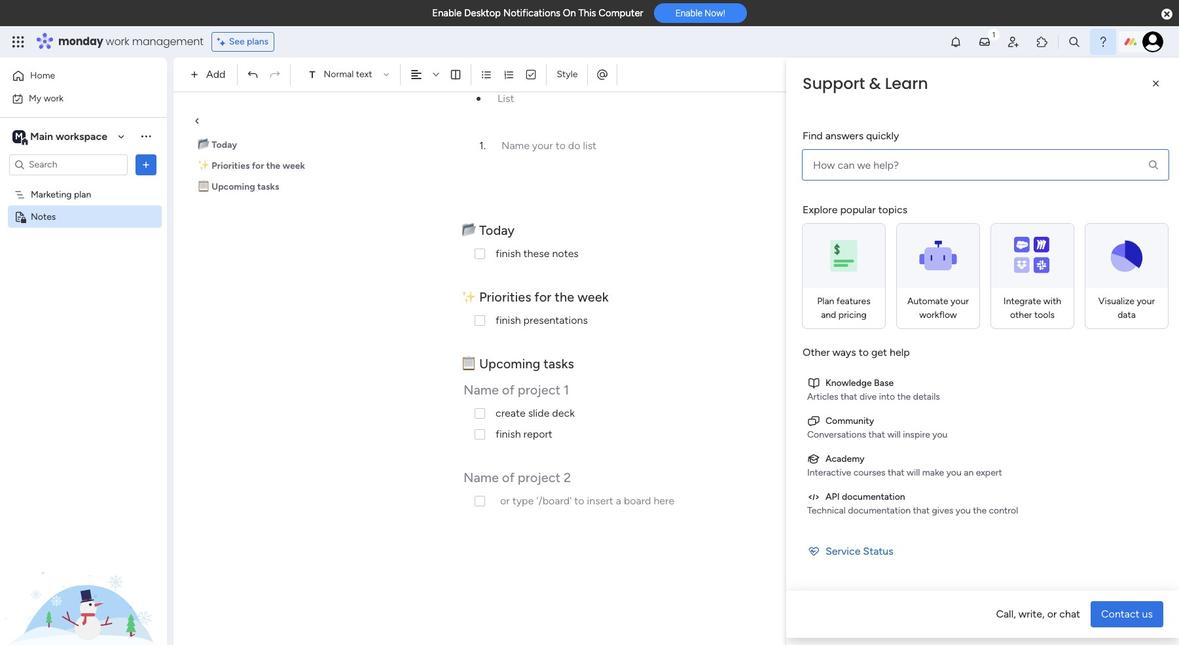 Task type: locate. For each thing, give the bounding box(es) containing it.
0 vertical spatial you
[[933, 430, 948, 441]]

help image
[[1097, 35, 1110, 48]]

1 vertical spatial will
[[907, 468, 920, 479]]

✨ priorities for the week
[[198, 160, 305, 172], [462, 289, 609, 305]]

0 vertical spatial will
[[888, 430, 901, 441]]

1 horizontal spatial tasks
[[544, 356, 574, 372]]

1 horizontal spatial upcoming
[[479, 356, 540, 372]]

1 horizontal spatial for
[[535, 289, 552, 305]]

1 vertical spatial priorities
[[479, 289, 531, 305]]

work right my
[[44, 93, 64, 104]]

extra links container element
[[802, 371, 1167, 523]]

will left inspire
[[888, 430, 901, 441]]

community
[[826, 416, 874, 427]]

2 vertical spatial finish
[[496, 428, 521, 441]]

contact us
[[1102, 609, 1153, 621]]

articles
[[807, 392, 839, 403]]

create slide deck
[[496, 407, 575, 420]]

your inside the automate your workflow
[[951, 296, 969, 307]]

ways
[[833, 346, 856, 359]]

link container element containing academy
[[807, 453, 1162, 466]]

0 horizontal spatial week
[[283, 160, 305, 172]]

marketing plan
[[31, 189, 91, 200]]

enable for enable desktop notifications on this computer
[[432, 7, 462, 19]]

0 vertical spatial work
[[106, 34, 129, 49]]

📂
[[198, 139, 210, 151], [462, 223, 476, 238]]

undo ⌘+z image
[[247, 69, 259, 81]]

inspire
[[903, 430, 930, 441]]

service status
[[826, 546, 894, 558]]

link container element
[[807, 377, 1162, 390], [807, 415, 1162, 428], [807, 453, 1162, 466], [807, 490, 1162, 504]]

How can we help? search field
[[802, 149, 1170, 181]]

status
[[863, 546, 894, 558]]

your inside visualize your data
[[1137, 296, 1155, 307]]

📂 today
[[198, 139, 237, 151], [462, 223, 518, 238]]

notifications image
[[950, 35, 963, 48]]

enable for enable now!
[[676, 8, 703, 19]]

add button
[[185, 64, 233, 85]]

2 link container element from the top
[[807, 415, 1162, 428]]

link container element containing knowledge base
[[807, 377, 1162, 390]]

1 your from the left
[[951, 296, 969, 307]]

finish left these
[[496, 248, 521, 260]]

find
[[803, 130, 823, 142]]

1 vertical spatial finish
[[496, 314, 521, 327]]

report
[[524, 428, 553, 441]]

1 horizontal spatial today
[[479, 223, 515, 238]]

visualize
[[1099, 296, 1135, 307]]

1 vertical spatial today
[[479, 223, 515, 238]]

you right gives
[[956, 506, 971, 517]]

support & learn
[[803, 73, 929, 94]]

0 vertical spatial priorities
[[212, 160, 250, 172]]

0 horizontal spatial ✨ priorities for the week
[[198, 160, 305, 172]]

1 link container element from the top
[[807, 377, 1162, 390]]

link container element for technical documentation that gives you the control
[[807, 490, 1162, 504]]

0 horizontal spatial for
[[252, 160, 264, 172]]

technical documentation that gives you the control
[[807, 506, 1018, 517]]

0 vertical spatial documentation
[[842, 492, 905, 503]]

0 horizontal spatial 📋 upcoming tasks
[[198, 181, 279, 193]]

make
[[923, 468, 944, 479]]

0 vertical spatial today
[[212, 139, 237, 151]]

1 vertical spatial work
[[44, 93, 64, 104]]

computer
[[599, 7, 644, 19]]

enable
[[432, 7, 462, 19], [676, 8, 703, 19]]

0 horizontal spatial your
[[951, 296, 969, 307]]

2 your from the left
[[1137, 296, 1155, 307]]

expert
[[976, 468, 1002, 479]]

v2 ellipsis image
[[1155, 66, 1166, 83]]

1 horizontal spatial your
[[1137, 296, 1155, 307]]

work right monday
[[106, 34, 129, 49]]

monday work management
[[58, 34, 203, 49]]

enable desktop notifications on this computer
[[432, 7, 644, 19]]

inbox image
[[978, 35, 991, 48]]

desktop
[[464, 7, 501, 19]]

home
[[30, 70, 55, 81]]

into
[[879, 392, 895, 403]]

interactive
[[807, 468, 851, 479]]

0 horizontal spatial work
[[44, 93, 64, 104]]

finish for finish these notes
[[496, 248, 521, 260]]

enable inside button
[[676, 8, 703, 19]]

0 vertical spatial 📋 upcoming tasks
[[198, 181, 279, 193]]

0 vertical spatial upcoming
[[212, 181, 255, 193]]

0 vertical spatial ✨
[[198, 160, 210, 172]]

1 vertical spatial upcoming
[[479, 356, 540, 372]]

get
[[872, 346, 887, 359]]

see plans
[[229, 36, 269, 47]]

0 horizontal spatial will
[[888, 430, 901, 441]]

that right courses
[[888, 468, 905, 479]]

0 horizontal spatial enable
[[432, 7, 462, 19]]

mention image
[[596, 68, 609, 81]]

1 vertical spatial 📂 today
[[462, 223, 518, 238]]

1 horizontal spatial enable
[[676, 8, 703, 19]]

api
[[826, 492, 840, 503]]

list box
[[0, 181, 167, 405]]

1 vertical spatial documentation
[[848, 506, 911, 517]]

answers
[[826, 130, 864, 142]]

enable left now!
[[676, 8, 703, 19]]

m
[[15, 131, 23, 142]]

1 image
[[477, 97, 481, 101]]

link container element containing api documentation
[[807, 490, 1162, 504]]

presentations
[[524, 314, 588, 327]]

1 horizontal spatial priorities
[[479, 289, 531, 305]]

plan
[[74, 189, 91, 200]]

courses
[[854, 468, 886, 479]]

0 horizontal spatial ✨
[[198, 160, 210, 172]]

1 horizontal spatial 📋 upcoming tasks
[[462, 356, 574, 372]]

finish left "presentations"
[[496, 314, 521, 327]]

documentation down the api documentation on the bottom right
[[848, 506, 911, 517]]

chat
[[1060, 609, 1081, 621]]

link container element containing community
[[807, 415, 1162, 428]]

finish
[[496, 248, 521, 260], [496, 314, 521, 327], [496, 428, 521, 441]]

0 vertical spatial tasks
[[257, 181, 279, 193]]

1 vertical spatial tasks
[[544, 356, 574, 372]]

0 horizontal spatial 📂
[[198, 139, 210, 151]]

list box containing marketing plan
[[0, 181, 167, 405]]

enable now!
[[676, 8, 726, 19]]

with
[[1044, 296, 1062, 307]]

link container element for articles that dive into the details
[[807, 377, 1162, 390]]

workspace
[[56, 130, 107, 142]]

management
[[132, 34, 203, 49]]

1 .
[[479, 139, 486, 152]]

1 horizontal spatial 📂 today
[[462, 223, 518, 238]]

see
[[229, 36, 245, 47]]

finish for finish presentations
[[496, 314, 521, 327]]

your right visualize
[[1137, 296, 1155, 307]]

style
[[557, 69, 578, 80]]

you for inspire
[[933, 430, 948, 441]]

option
[[0, 183, 167, 185]]

0 vertical spatial finish
[[496, 248, 521, 260]]

link container element for conversations that will inspire you
[[807, 415, 1162, 428]]

work for monday
[[106, 34, 129, 49]]

the
[[266, 160, 280, 172], [555, 289, 574, 305], [897, 392, 911, 403], [973, 506, 987, 517]]

lottie animation image
[[0, 513, 167, 646]]

explore
[[803, 204, 838, 216]]

work inside button
[[44, 93, 64, 104]]

add
[[206, 68, 226, 81]]

documentation
[[842, 492, 905, 503], [848, 506, 911, 517]]

1 vertical spatial week
[[578, 289, 609, 305]]

3 finish from the top
[[496, 428, 521, 441]]

plan features and pricing
[[817, 296, 871, 321]]

bulleted list image
[[481, 69, 493, 81]]

1 horizontal spatial week
[[578, 289, 609, 305]]

today
[[212, 139, 237, 151], [479, 223, 515, 238]]

2 finish from the top
[[496, 314, 521, 327]]

finish down the create
[[496, 428, 521, 441]]

deck
[[552, 407, 575, 420]]

call, write, or chat
[[996, 609, 1081, 621]]

create
[[496, 407, 526, 420]]

1 horizontal spatial work
[[106, 34, 129, 49]]

2 vertical spatial you
[[956, 506, 971, 517]]

1 horizontal spatial ✨ priorities for the week
[[462, 289, 609, 305]]

normal
[[324, 69, 354, 80]]

documentation for technical
[[848, 506, 911, 517]]

your for automate your workflow
[[951, 296, 969, 307]]

you left an
[[947, 468, 962, 479]]

my work
[[29, 93, 64, 104]]

will
[[888, 430, 901, 441], [907, 468, 920, 479]]

your
[[951, 296, 969, 307], [1137, 296, 1155, 307]]

1 vertical spatial ✨
[[462, 289, 476, 305]]

documentation for api
[[842, 492, 905, 503]]

1 horizontal spatial 📂
[[462, 223, 476, 238]]

3 link container element from the top
[[807, 453, 1162, 466]]

you right inspire
[[933, 430, 948, 441]]

now!
[[705, 8, 726, 19]]

will left the make
[[907, 468, 920, 479]]

1 finish from the top
[[496, 248, 521, 260]]

base
[[874, 378, 894, 389]]

invite members image
[[1007, 35, 1020, 48]]

0 vertical spatial for
[[252, 160, 264, 172]]

other
[[803, 346, 830, 359]]

4 link container element from the top
[[807, 490, 1162, 504]]

0 vertical spatial ✨ priorities for the week
[[198, 160, 305, 172]]

visualize your data link
[[1085, 223, 1169, 329]]

0 horizontal spatial 📂 today
[[198, 139, 237, 151]]

0 horizontal spatial 📋
[[198, 181, 210, 193]]

upcoming
[[212, 181, 255, 193], [479, 356, 540, 372]]

1 vertical spatial 📋
[[462, 356, 476, 372]]

lottie animation element
[[0, 513, 167, 646]]

integrate
[[1004, 296, 1041, 307]]

documentation down courses
[[842, 492, 905, 503]]

0 vertical spatial 📂 today
[[198, 139, 237, 151]]

contact us button
[[1091, 602, 1164, 628]]

finish for finish report
[[496, 428, 521, 441]]

1 horizontal spatial will
[[907, 468, 920, 479]]

your up the workflow
[[951, 296, 969, 307]]

help
[[1079, 613, 1103, 626]]

other
[[1010, 310, 1032, 321]]

enable left desktop
[[432, 7, 462, 19]]

1 horizontal spatial 📋
[[462, 356, 476, 372]]



Task type: vqa. For each thing, say whether or not it's contained in the screenshot.
field
no



Task type: describe. For each thing, give the bounding box(es) containing it.
explore popular topics
[[803, 204, 908, 216]]

your for visualize your data
[[1137, 296, 1155, 307]]

plan features and pricing link
[[802, 223, 886, 329]]

1 vertical spatial ✨ priorities for the week
[[462, 289, 609, 305]]

integrate with other tools link
[[991, 223, 1075, 329]]

help button
[[1068, 608, 1114, 630]]

that left gives
[[913, 506, 930, 517]]

1 horizontal spatial ✨
[[462, 289, 476, 305]]

notes
[[31, 211, 56, 222]]

gives
[[932, 506, 954, 517]]

contact
[[1102, 609, 1140, 621]]

0 horizontal spatial tasks
[[257, 181, 279, 193]]

knowledge
[[826, 378, 872, 389]]

my
[[29, 93, 41, 104]]

monday
[[58, 34, 103, 49]]

service
[[826, 546, 861, 558]]

kendall parks image
[[1143, 31, 1164, 52]]

that down knowledge
[[841, 392, 858, 403]]

numbered list image
[[503, 69, 515, 81]]

1 vertical spatial for
[[535, 289, 552, 305]]

1 vertical spatial you
[[947, 468, 962, 479]]

technical
[[807, 506, 846, 517]]

enable now! button
[[654, 3, 747, 23]]

slide
[[528, 407, 550, 420]]

these
[[524, 248, 550, 260]]

call,
[[996, 609, 1016, 621]]

Search in workspace field
[[28, 157, 109, 172]]

&
[[869, 73, 881, 94]]

search container element
[[802, 128, 1170, 181]]

automate your workflow link
[[897, 223, 980, 329]]

finish report
[[496, 428, 553, 441]]

1
[[479, 139, 484, 152]]

marketing
[[31, 189, 72, 200]]

us
[[1142, 609, 1153, 621]]

select product image
[[12, 35, 25, 48]]

dapulse close image
[[1162, 8, 1173, 21]]

workspace selection element
[[12, 129, 109, 146]]

.
[[484, 139, 486, 152]]

main
[[30, 130, 53, 142]]

write,
[[1019, 609, 1045, 621]]

service status link
[[802, 539, 1167, 565]]

to
[[859, 346, 869, 359]]

learn
[[885, 73, 929, 94]]

dive
[[860, 392, 877, 403]]

api documentation
[[826, 492, 905, 503]]

link container element for interactive courses that will make you an expert
[[807, 453, 1162, 466]]

style button
[[551, 64, 584, 86]]

support
[[803, 73, 865, 94]]

layout image
[[450, 69, 462, 81]]

see plans button
[[211, 32, 274, 52]]

articles that dive into the details
[[807, 392, 940, 403]]

search everything image
[[1068, 35, 1081, 48]]

finish these notes
[[496, 248, 579, 260]]

help
[[890, 346, 910, 359]]

0 vertical spatial 📋
[[198, 181, 210, 193]]

finish presentations
[[496, 314, 588, 327]]

popular
[[840, 204, 876, 216]]

features
[[837, 296, 871, 307]]

header element
[[786, 58, 1179, 196]]

home button
[[8, 65, 141, 86]]

conversations that will inspire you
[[807, 430, 948, 441]]

options image
[[139, 158, 153, 171]]

this
[[579, 7, 596, 19]]

0 horizontal spatial upcoming
[[212, 181, 255, 193]]

quickly
[[866, 130, 899, 142]]

tools
[[1035, 310, 1055, 321]]

0 vertical spatial week
[[283, 160, 305, 172]]

0 vertical spatial 📂
[[198, 139, 210, 151]]

visualize your data
[[1099, 296, 1155, 321]]

integrate with other tools
[[1004, 296, 1062, 321]]

notes
[[552, 248, 579, 260]]

notifications
[[503, 7, 561, 19]]

1 vertical spatial 📋 upcoming tasks
[[462, 356, 574, 372]]

or
[[1048, 609, 1057, 621]]

normal text
[[324, 69, 372, 80]]

and
[[821, 310, 836, 321]]

1 image
[[988, 27, 1000, 42]]

my work button
[[8, 88, 141, 109]]

knowledge base
[[826, 378, 894, 389]]

apps image
[[1036, 35, 1049, 48]]

0 horizontal spatial today
[[212, 139, 237, 151]]

workflow
[[920, 310, 957, 321]]

other ways to get help
[[803, 346, 910, 359]]

work for my
[[44, 93, 64, 104]]

1 vertical spatial 📂
[[462, 223, 476, 238]]

text
[[356, 69, 372, 80]]

plans
[[247, 36, 269, 47]]

that down community
[[869, 430, 885, 441]]

pricing
[[839, 310, 867, 321]]

main workspace
[[30, 130, 107, 142]]

checklist image
[[526, 69, 537, 81]]

workspace image
[[12, 129, 26, 144]]

data
[[1118, 310, 1136, 321]]

automate
[[908, 296, 949, 307]]

workspace options image
[[139, 130, 153, 143]]

automate your workflow
[[908, 296, 969, 321]]

0 horizontal spatial priorities
[[212, 160, 250, 172]]

conversations
[[807, 430, 866, 441]]

you for gives
[[956, 506, 971, 517]]

details
[[913, 392, 940, 403]]

private board image
[[14, 211, 26, 223]]



